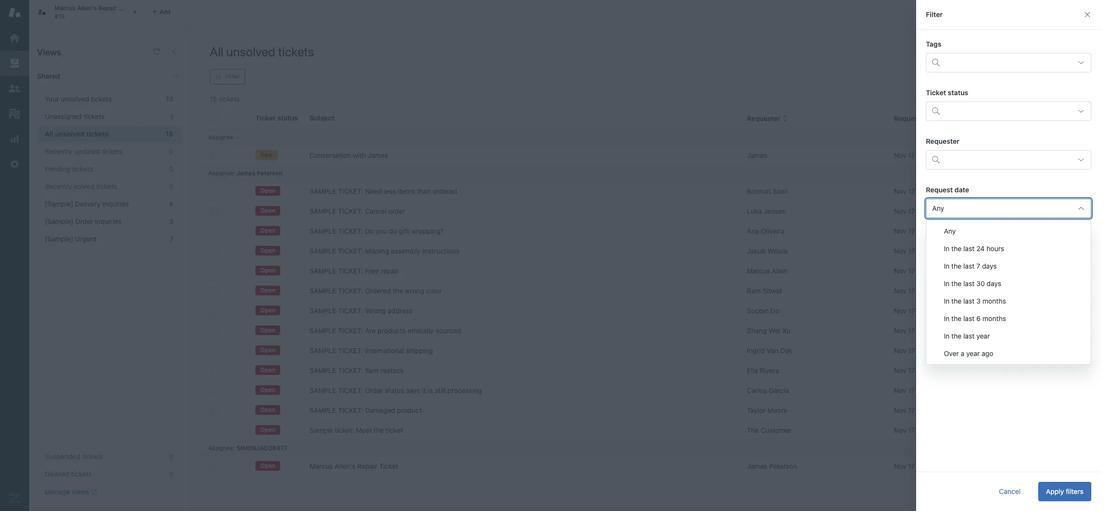 Task type: vqa. For each thing, say whether or not it's contained in the screenshot.
SAMPLE TICKET: Missing assembly instructions
yes



Task type: locate. For each thing, give the bounding box(es) containing it.
2 vertical spatial assignee:
[[208, 445, 235, 453]]

4 in from the top
[[944, 297, 950, 306]]

sample ticket: item restock link
[[310, 366, 404, 376]]

year right the a
[[966, 350, 980, 358]]

0 horizontal spatial cancel
[[365, 207, 387, 216]]

any up in the last 24 hours
[[944, 227, 956, 236]]

days inside option
[[982, 262, 997, 271]]

1 horizontal spatial all unsolved tickets
[[210, 44, 314, 59]]

5 in from the top
[[944, 315, 950, 323]]

collapse views pane image
[[170, 48, 178, 55]]

1 ticket: from the top
[[338, 187, 363, 196]]

any down latest
[[932, 302, 944, 310]]

assignee: left simonjacob477
[[208, 445, 235, 453]]

ticket: for are
[[338, 327, 363, 335]]

the for in the last 24 hours
[[952, 245, 962, 253]]

repair down meet
[[357, 463, 377, 471]]

1 vertical spatial cancel
[[999, 488, 1021, 496]]

inquiries right delivery
[[102, 200, 129, 208]]

update
[[948, 283, 971, 291]]

15
[[166, 130, 173, 138]]

1 vertical spatial all
[[45, 130, 53, 138]]

last inside "option"
[[964, 280, 975, 288]]

any field up any option
[[926, 199, 1091, 218]]

12 row from the top
[[202, 381, 1094, 401]]

the left wrong
[[393, 287, 403, 295]]

2 vertical spatial ticket
[[379, 463, 398, 471]]

0 vertical spatial allen's
[[77, 4, 97, 12]]

[sample] for [sample] order inquiries
[[45, 218, 73, 226]]

allen's for marcus allen's repair ticket
[[335, 463, 356, 471]]

ticket
[[118, 4, 136, 12], [926, 89, 946, 97], [379, 463, 398, 471]]

0 vertical spatial inquiries
[[102, 200, 129, 208]]

suspended
[[45, 453, 80, 461]]

0 horizontal spatial order
[[75, 218, 93, 226]]

subject
[[310, 114, 335, 122]]

ticket: for wrong
[[338, 307, 363, 315]]

0 horizontal spatial requester
[[747, 114, 781, 123]]

1 months from the top
[[983, 297, 1006, 306]]

priority down ticket status on the top right
[[949, 114, 973, 123]]

normal for ella rivera
[[949, 367, 971, 375]]

ticket: left the item
[[338, 367, 363, 375]]

tab containing marcus allen's repair ticket
[[29, 0, 146, 24]]

3 any field from the top
[[926, 296, 1091, 316]]

8 row from the top
[[202, 301, 1094, 321]]

months down 30
[[983, 297, 1006, 306]]

any field for update
[[926, 296, 1091, 316]]

0 horizontal spatial ticket
[[118, 4, 136, 12]]

1 horizontal spatial status
[[948, 89, 968, 97]]

filter inside dialog
[[926, 10, 943, 18]]

row containing sample ticket: need less items than ordered
[[202, 182, 1094, 202]]

0 vertical spatial all unsolved tickets
[[210, 44, 314, 59]]

the right meet
[[374, 427, 384, 435]]

allen's down ticket:
[[335, 463, 356, 471]]

0 horizontal spatial do
[[365, 227, 374, 236]]

6 in from the top
[[944, 332, 950, 341]]

6 last from the top
[[964, 332, 975, 341]]

1 horizontal spatial requester
[[926, 137, 960, 145]]

sample inside 'sample ticket: order status says it is still processing' link
[[310, 387, 336, 395]]

3 open from the top
[[260, 227, 276, 235]]

0 horizontal spatial peterson
[[257, 170, 283, 177]]

marcus up #15
[[55, 4, 76, 12]]

all unsolved tickets down unassigned tickets
[[45, 130, 108, 138]]

last for 30
[[964, 280, 975, 288]]

assignee: down the assignee: - on the top left of the page
[[208, 170, 235, 177]]

1 vertical spatial months
[[983, 315, 1006, 323]]

cancel inside cancel button
[[999, 488, 1021, 496]]

sample inside sample ticket: cancel order link
[[310, 207, 336, 216]]

4 sample from the top
[[310, 247, 336, 255]]

sample inside sample ticket: item restock link
[[310, 367, 336, 375]]

0 vertical spatial ticket
[[118, 4, 136, 12]]

(opens in a new tab) image
[[89, 490, 97, 496]]

sample ticket: do you do gift wrapping?
[[310, 227, 444, 236]]

1 vertical spatial marcus
[[747, 267, 770, 275]]

the up over
[[952, 332, 962, 341]]

ticket inside marcus allen's repair ticket link
[[379, 463, 398, 471]]

in down the latest update
[[944, 297, 950, 306]]

11 ticket: from the top
[[338, 387, 363, 395]]

unsolved for 15
[[55, 130, 85, 138]]

unsolved up filter button at the top left of the page
[[226, 44, 275, 59]]

recently up pending
[[45, 147, 72, 156]]

last right low
[[964, 332, 975, 341]]

0 vertical spatial peterson
[[257, 170, 283, 177]]

0 horizontal spatial status
[[385, 387, 404, 395]]

1 horizontal spatial 7
[[977, 262, 980, 271]]

last inside option
[[964, 262, 975, 271]]

2 horizontal spatial ticket
[[926, 89, 946, 97]]

the down the update
[[952, 297, 962, 306]]

garcia
[[769, 387, 789, 395]]

last for year
[[964, 332, 975, 341]]

7 inside in the last 7 days option
[[977, 262, 980, 271]]

1 vertical spatial [sample]
[[45, 218, 73, 226]]

customer
[[761, 427, 792, 435]]

0 horizontal spatial marcus
[[55, 4, 76, 12]]

ticket for marcus allen's repair ticket #15
[[118, 4, 136, 12]]

3 0 from the top
[[169, 182, 173, 191]]

assignee: for assignee: simonjacob477
[[208, 445, 235, 453]]

0 vertical spatial assignee:
[[208, 134, 235, 141]]

11 row from the top
[[202, 361, 1094, 381]]

status left says
[[385, 387, 404, 395]]

normal down in the last year
[[949, 347, 971, 355]]

luka
[[747, 207, 762, 216]]

2 sample from the top
[[310, 207, 336, 216]]

10 row from the top
[[202, 341, 1094, 361]]

repair inside marcus allen's repair ticket #15
[[98, 4, 117, 12]]

0 vertical spatial 3
[[169, 218, 173, 226]]

year inside in the last year option
[[977, 332, 990, 341]]

[sample] for [sample] delivery inquiries
[[45, 200, 73, 208]]

11 sample from the top
[[310, 387, 336, 395]]

marcus for marcus allen
[[747, 267, 770, 275]]

zhang
[[747, 327, 767, 335]]

1 recently from the top
[[45, 147, 72, 156]]

7 open from the top
[[260, 307, 276, 315]]

9 ticket: from the top
[[338, 347, 363, 355]]

13
[[166, 95, 173, 103]]

1 horizontal spatial repair
[[357, 463, 377, 471]]

4 last from the top
[[964, 297, 975, 306]]

0 vertical spatial marcus
[[55, 4, 76, 12]]

year inside "over a year ago" option
[[966, 350, 980, 358]]

1 horizontal spatial order
[[365, 387, 383, 395]]

7 down 4
[[169, 235, 173, 243]]

reporting image
[[8, 133, 21, 145]]

any for priority
[[932, 253, 944, 261]]

tags element
[[926, 53, 1091, 73]]

in up the "in the last 7 days" on the right of the page
[[944, 245, 950, 253]]

recently for recently updated tickets
[[45, 147, 72, 156]]

requester
[[747, 114, 781, 123], [926, 137, 960, 145]]

your unsolved tickets
[[45, 95, 112, 103]]

4
[[169, 200, 173, 208]]

1 horizontal spatial filter
[[926, 10, 943, 18]]

1 vertical spatial status
[[385, 387, 404, 395]]

marcus down jakub
[[747, 267, 770, 275]]

normal for ingrid van dijk
[[949, 347, 971, 355]]

sample inside sample ticket: damaged product link
[[310, 407, 336, 415]]

open
[[260, 187, 276, 195], [260, 207, 276, 215], [260, 227, 276, 235], [260, 247, 276, 255], [260, 267, 276, 275], [260, 287, 276, 295], [260, 307, 276, 315], [260, 327, 276, 334], [260, 347, 276, 354], [260, 367, 276, 374], [260, 387, 276, 394], [260, 407, 276, 414], [260, 427, 276, 434], [260, 463, 276, 470]]

0 vertical spatial 7
[[169, 235, 173, 243]]

zendesk image
[[8, 493, 21, 506]]

wrong
[[365, 307, 386, 315]]

nov
[[894, 151, 907, 160], [1052, 151, 1064, 160], [894, 187, 907, 196], [1052, 187, 1064, 196], [894, 207, 907, 216], [1052, 207, 1064, 216], [894, 227, 907, 236], [1052, 227, 1064, 236], [894, 247, 907, 255], [894, 267, 907, 275], [894, 287, 907, 295], [894, 307, 907, 315], [894, 327, 907, 335], [894, 347, 907, 355], [894, 367, 907, 375], [1052, 367, 1064, 375], [894, 387, 907, 395], [1052, 387, 1064, 395], [894, 407, 907, 415], [894, 427, 907, 435], [894, 463, 907, 471]]

oliveira
[[761, 227, 785, 236]]

ticket: for item
[[338, 367, 363, 375]]

0 vertical spatial repair
[[98, 4, 117, 12]]

ticket: down 'sample ticket: free repair' link
[[338, 287, 363, 295]]

sample ticket: are products ethically sourced
[[310, 327, 461, 335]]

11 open from the top
[[260, 387, 276, 394]]

0 vertical spatial requester
[[747, 114, 781, 123]]

4 ticket: from the top
[[338, 247, 363, 255]]

ticket: left the are
[[338, 327, 363, 335]]

boonsri
[[747, 187, 771, 196]]

latest update
[[926, 283, 971, 291]]

tabs tab list
[[29, 0, 941, 24]]

open for sample ticket: free repair
[[260, 267, 276, 275]]

in the last 7 days option
[[927, 258, 1091, 275]]

[sample] down [sample] order inquiries
[[45, 235, 73, 243]]

5 0 from the top
[[169, 471, 173, 479]]

0 vertical spatial days
[[982, 262, 997, 271]]

6 ticket: from the top
[[338, 287, 363, 295]]

1 horizontal spatial allen's
[[335, 463, 356, 471]]

assignee:
[[208, 134, 235, 141], [208, 170, 235, 177], [208, 445, 235, 453]]

3 assignee: from the top
[[208, 445, 235, 453]]

row containing sample ticket: damaged product
[[202, 401, 1094, 421]]

unsolved up unassigned tickets
[[61, 95, 89, 103]]

0 vertical spatial priority
[[949, 114, 973, 123]]

0 vertical spatial recently
[[45, 147, 72, 156]]

sample inside sample ticket: missing assembly instructions link
[[310, 247, 336, 255]]

ticket: up sample ticket: cancel order
[[338, 187, 363, 196]]

peterson inside row
[[769, 463, 797, 471]]

in the last 30 days
[[944, 280, 1002, 288]]

7 row from the top
[[202, 282, 1094, 301]]

nov 17
[[894, 151, 915, 160], [1052, 151, 1073, 160], [894, 187, 915, 196], [1052, 187, 1073, 196], [894, 207, 915, 216], [1052, 207, 1073, 216], [894, 227, 915, 236], [1052, 227, 1073, 236], [894, 247, 915, 255], [894, 267, 915, 275], [894, 287, 915, 295], [894, 307, 915, 315], [894, 327, 915, 335], [894, 347, 915, 355], [894, 367, 915, 375], [1052, 367, 1073, 375], [894, 387, 915, 395], [1052, 387, 1073, 395], [894, 407, 915, 415], [894, 427, 915, 435], [894, 463, 915, 471]]

9 row from the top
[[202, 321, 1094, 341]]

-
[[237, 134, 239, 141]]

sample
[[310, 187, 336, 196], [310, 207, 336, 216], [310, 227, 336, 236], [310, 247, 336, 255], [310, 267, 336, 275], [310, 287, 336, 295], [310, 307, 336, 315], [310, 327, 336, 335], [310, 347, 336, 355], [310, 367, 336, 375], [310, 387, 336, 395], [310, 407, 336, 415]]

james down -
[[237, 170, 255, 177]]

2 ticket: from the top
[[338, 207, 363, 216]]

ticket: up sample ticket: free repair
[[338, 247, 363, 255]]

2 recently from the top
[[45, 182, 72, 191]]

urgent for ram sitwat
[[949, 287, 970, 295]]

7 down 24
[[977, 262, 980, 271]]

3 normal from the top
[[949, 347, 971, 355]]

4 0 from the top
[[169, 453, 173, 461]]

ana
[[747, 227, 759, 236]]

cancel left apply
[[999, 488, 1021, 496]]

5 ticket: from the top
[[338, 267, 363, 275]]

6 row from the top
[[202, 262, 1094, 282]]

recently down pending
[[45, 182, 72, 191]]

ticket: up sample ticket: do you do gift wrapping?
[[338, 207, 363, 216]]

1 vertical spatial ticket
[[926, 89, 946, 97]]

your
[[45, 95, 59, 103]]

sample inside sample ticket: ordered the wrong color link
[[310, 287, 336, 295]]

views
[[72, 489, 89, 497]]

peterson down the new
[[257, 170, 283, 177]]

priority up in the last 24 hours
[[926, 235, 950, 243]]

in the last year
[[944, 332, 990, 341]]

0 vertical spatial [sample]
[[45, 200, 73, 208]]

10 ticket: from the top
[[338, 367, 363, 375]]

in up over
[[944, 332, 950, 341]]

9 open from the top
[[260, 347, 276, 354]]

marcus inside marcus allen's repair ticket #15
[[55, 4, 76, 12]]

0 vertical spatial any field
[[926, 199, 1091, 218]]

3 down 4
[[169, 218, 173, 226]]

than
[[417, 187, 431, 196]]

international
[[365, 347, 404, 355]]

status inside filter dialog
[[948, 89, 968, 97]]

0
[[169, 147, 173, 156], [169, 165, 173, 173], [169, 182, 173, 191], [169, 453, 173, 461], [169, 471, 173, 479]]

last
[[964, 245, 975, 253], [964, 262, 975, 271], [964, 280, 975, 288], [964, 297, 975, 306], [964, 315, 975, 323], [964, 332, 975, 341]]

days inside "option"
[[987, 280, 1002, 288]]

last left '6'
[[964, 315, 975, 323]]

over a year ago
[[944, 350, 993, 358]]

1 horizontal spatial cancel
[[999, 488, 1021, 496]]

ticket: left wrong at left
[[338, 307, 363, 315]]

cancel up sample ticket: do you do gift wrapping?
[[365, 207, 387, 216]]

filter inside button
[[225, 73, 239, 80]]

5 last from the top
[[964, 315, 975, 323]]

1 vertical spatial inquiries
[[95, 218, 122, 226]]

1 any field from the top
[[926, 199, 1091, 218]]

updated
[[1052, 114, 1080, 123]]

in for in the last 6 months
[[944, 315, 950, 323]]

13 row from the top
[[202, 401, 1094, 421]]

1 horizontal spatial peterson
[[769, 463, 797, 471]]

months
[[983, 297, 1006, 306], [983, 315, 1006, 323]]

ethically
[[408, 327, 434, 335]]

jakub wójcik
[[747, 247, 788, 255]]

1 vertical spatial recently
[[45, 182, 72, 191]]

0 vertical spatial all
[[210, 44, 223, 59]]

conversation with james link
[[310, 151, 388, 161]]

order inside row
[[365, 387, 383, 395]]

product
[[397, 407, 422, 415]]

views
[[37, 47, 61, 57]]

1 vertical spatial 3
[[977, 297, 981, 306]]

1 vertical spatial all unsolved tickets
[[45, 130, 108, 138]]

3 ticket: from the top
[[338, 227, 363, 236]]

recently solved tickets
[[45, 182, 117, 191]]

1 horizontal spatial 3
[[977, 297, 981, 306]]

10 open from the top
[[260, 367, 276, 374]]

in the last 3 months
[[944, 297, 1006, 306]]

any up latest
[[932, 253, 944, 261]]

open for sample ticket: cancel order
[[260, 207, 276, 215]]

the up the update
[[952, 262, 962, 271]]

taylor
[[747, 407, 766, 415]]

assignee: for assignee: james peterson
[[208, 170, 235, 177]]

8 open from the top
[[260, 327, 276, 334]]

in up low
[[944, 315, 950, 323]]

marcus down sample
[[310, 463, 333, 471]]

[sample] down recently solved tickets
[[45, 200, 73, 208]]

8 ticket: from the top
[[338, 327, 363, 335]]

allen's inside marcus allen's repair ticket #15
[[77, 4, 97, 12]]

repair for marcus allen's repair ticket #15
[[98, 4, 117, 12]]

3 row from the top
[[202, 202, 1094, 222]]

sample inside sample ticket: wrong address link
[[310, 307, 336, 315]]

ordered
[[433, 187, 457, 196]]

normal up the update
[[949, 267, 971, 275]]

0 for pending tickets
[[169, 165, 173, 173]]

1 horizontal spatial ticket
[[379, 463, 398, 471]]

2 last from the top
[[964, 262, 975, 271]]

ticket: down sample ticket: item restock link
[[338, 387, 363, 395]]

sample inside sample ticket: are products ethically sourced link
[[310, 327, 336, 335]]

ticket: left free
[[338, 267, 363, 275]]

3 last from the top
[[964, 280, 975, 288]]

ella
[[747, 367, 758, 375]]

6 sample from the top
[[310, 287, 336, 295]]

1 last from the top
[[964, 245, 975, 253]]

Any field
[[926, 199, 1091, 218], [926, 248, 1091, 267], [926, 296, 1091, 316]]

last left 30
[[964, 280, 975, 288]]

0 vertical spatial status
[[948, 89, 968, 97]]

1 vertical spatial repair
[[357, 463, 377, 471]]

1 normal from the top
[[949, 227, 971, 236]]

all unsolved tickets up filter button at the top left of the page
[[210, 44, 314, 59]]

1 vertical spatial priority
[[926, 235, 950, 243]]

row containing sample ticket: order status says it is still processing
[[202, 381, 1094, 401]]

assignee: for assignee: -
[[208, 134, 235, 141]]

0 horizontal spatial 3
[[169, 218, 173, 226]]

ticket: up sample ticket: meet the ticket
[[338, 407, 363, 415]]

sample ticket: meet the ticket link
[[310, 426, 403, 436]]

3
[[169, 218, 173, 226], [977, 297, 981, 306]]

in the last 7 days
[[944, 262, 997, 271]]

1 vertical spatial filter
[[225, 73, 239, 80]]

inquiries
[[102, 200, 129, 208], [95, 218, 122, 226]]

sample ticket: order status says it is still processing
[[310, 387, 482, 395]]

the inside "option"
[[952, 280, 962, 288]]

priority inside filter dialog
[[926, 235, 950, 243]]

12 ticket: from the top
[[338, 407, 363, 415]]

4 normal from the top
[[949, 367, 971, 375]]

deleted tickets
[[45, 471, 92, 479]]

last for 24
[[964, 245, 975, 253]]

0 horizontal spatial filter
[[225, 73, 239, 80]]

5 open from the top
[[260, 267, 276, 275]]

13 open from the top
[[260, 427, 276, 434]]

1 row from the top
[[202, 146, 1094, 166]]

1 vertical spatial days
[[987, 280, 1002, 288]]

the for in the last 30 days
[[952, 280, 962, 288]]

repair left close image
[[98, 4, 117, 12]]

2 vertical spatial marcus
[[310, 463, 333, 471]]

allen's
[[77, 4, 97, 12], [335, 463, 356, 471]]

1 horizontal spatial marcus
[[310, 463, 333, 471]]

status up "priority" button
[[948, 89, 968, 97]]

the for in the last year
[[952, 332, 962, 341]]

open for sample ticket: ordered the wrong color
[[260, 287, 276, 295]]

open for sample ticket: international shipping
[[260, 347, 276, 354]]

30
[[977, 280, 985, 288]]

manage views
[[45, 489, 89, 497]]

months right '6'
[[983, 315, 1006, 323]]

latest
[[926, 283, 947, 291]]

12 open from the top
[[260, 407, 276, 414]]

all up filter button at the top left of the page
[[210, 44, 223, 59]]

in inside "option"
[[944, 280, 950, 288]]

days down hours
[[982, 262, 997, 271]]

1 vertical spatial 7
[[977, 262, 980, 271]]

close image
[[130, 7, 140, 17]]

urgent for soobin do
[[949, 307, 970, 315]]

the for in the last 7 days
[[952, 262, 962, 271]]

10 sample from the top
[[310, 367, 336, 375]]

0 vertical spatial months
[[983, 297, 1006, 306]]

refresh views pane image
[[153, 48, 161, 55]]

sample ticket: ordered the wrong color link
[[310, 287, 442, 296]]

7 ticket: from the top
[[338, 307, 363, 315]]

0 horizontal spatial allen's
[[77, 4, 97, 12]]

do left you
[[365, 227, 374, 236]]

2 open from the top
[[260, 207, 276, 215]]

updated
[[74, 147, 100, 156]]

1 horizontal spatial do
[[771, 307, 779, 315]]

sample inside 'sample ticket: free repair' link
[[310, 267, 336, 275]]

in inside option
[[944, 262, 950, 271]]

ram sitwat
[[747, 287, 782, 295]]

2 any field from the top
[[926, 248, 1091, 267]]

the up low
[[952, 315, 962, 323]]

any field down any option
[[926, 248, 1091, 267]]

#15
[[55, 12, 64, 20]]

any inside option
[[944, 227, 956, 236]]

assignee: left -
[[208, 134, 235, 141]]

3 [sample] from the top
[[45, 235, 73, 243]]

marcus inside marcus allen's repair ticket link
[[310, 463, 333, 471]]

sample ticket: need less items than ordered link
[[310, 187, 457, 197]]

carlos
[[747, 387, 767, 395]]

1 vertical spatial unsolved
[[61, 95, 89, 103]]

order down the item
[[365, 387, 383, 395]]

last down the update
[[964, 297, 975, 306]]

sample ticket: do you do gift wrapping? link
[[310, 227, 444, 236]]

the for in the last 3 months
[[952, 297, 962, 306]]

all down unassigned
[[45, 130, 53, 138]]

manage
[[45, 489, 70, 497]]

1 assignee: from the top
[[208, 134, 235, 141]]

sample inside sample ticket: need less items than ordered link
[[310, 187, 336, 196]]

0 vertical spatial year
[[977, 332, 990, 341]]

1 0 from the top
[[169, 147, 173, 156]]

ticket: up sample ticket: item restock
[[338, 347, 363, 355]]

ticket: for do
[[338, 227, 363, 236]]

ticket: for missing
[[338, 247, 363, 255]]

urgent for carlos garcia
[[949, 387, 970, 395]]

row
[[202, 146, 1094, 166], [202, 182, 1094, 202], [202, 202, 1094, 222], [202, 222, 1094, 242], [202, 242, 1094, 262], [202, 262, 1094, 282], [202, 282, 1094, 301], [202, 301, 1094, 321], [202, 321, 1094, 341], [202, 341, 1094, 361], [202, 361, 1094, 381], [202, 381, 1094, 401], [202, 401, 1094, 421], [202, 421, 1094, 441], [202, 457, 1094, 477]]

5 sample from the top
[[310, 267, 336, 275]]

sample inside sample ticket: international shipping link
[[310, 347, 336, 355]]

0 horizontal spatial all
[[45, 130, 53, 138]]

1 vertical spatial assignee:
[[208, 170, 235, 177]]

urgent for jakub wójcik
[[949, 247, 970, 255]]

unsolved down unassigned tickets
[[55, 130, 85, 138]]

2 in from the top
[[944, 262, 950, 271]]

marcus
[[55, 4, 76, 12], [747, 267, 770, 275], [310, 463, 333, 471]]

peterson down customer
[[769, 463, 797, 471]]

1 vertical spatial allen's
[[335, 463, 356, 471]]

0 vertical spatial filter
[[926, 10, 943, 18]]

1 [sample] from the top
[[45, 200, 73, 208]]

last for 7
[[964, 262, 975, 271]]

any for latest update
[[932, 302, 944, 310]]

1 in from the top
[[944, 245, 950, 253]]

days right 30
[[987, 280, 1002, 288]]

8 sample from the top
[[310, 327, 336, 335]]

inquiries down delivery
[[95, 218, 122, 226]]

1 vertical spatial year
[[966, 350, 980, 358]]

4 open from the top
[[260, 247, 276, 255]]

2 horizontal spatial marcus
[[747, 267, 770, 275]]

sample for sample ticket: damaged product
[[310, 407, 336, 415]]

1 vertical spatial requester
[[926, 137, 960, 145]]

urgent for luka jensen
[[949, 207, 970, 216]]

ticket for marcus allen's repair ticket
[[379, 463, 398, 471]]

3 up '6'
[[977, 297, 981, 306]]

ticket: down sample ticket: cancel order link
[[338, 227, 363, 236]]

any for request date
[[932, 204, 944, 213]]

4 row from the top
[[202, 222, 1094, 242]]

in for in the last 3 months
[[944, 297, 950, 306]]

2 vertical spatial any field
[[926, 296, 1091, 316]]

order down [sample] delivery inquiries
[[75, 218, 93, 226]]

sample ticket: damaged product
[[310, 407, 422, 415]]

12 sample from the top
[[310, 407, 336, 415]]

ticket: for need
[[338, 187, 363, 196]]

2 [sample] from the top
[[45, 218, 73, 226]]

5 row from the top
[[202, 242, 1094, 262]]

suspended tickets
[[45, 453, 103, 461]]

ticket: for international
[[338, 347, 363, 355]]

1 sample from the top
[[310, 187, 336, 196]]

in for in the last 7 days
[[944, 262, 950, 271]]

conversation
[[310, 151, 351, 160]]

do right 'soobin'
[[771, 307, 779, 315]]

sample ticket: order status says it is still processing link
[[310, 386, 482, 396]]

pending
[[45, 165, 70, 173]]

in the last year option
[[927, 328, 1091, 345]]

the up the "in the last 7 days" on the right of the page
[[952, 245, 962, 253]]

repair
[[381, 267, 399, 275]]

year up ago
[[977, 332, 990, 341]]

sample ticket: free repair
[[310, 267, 399, 275]]

normal for ana oliveira
[[949, 227, 971, 236]]

0 for recently solved tickets
[[169, 182, 173, 191]]

1 vertical spatial any field
[[926, 248, 1091, 267]]

any down request
[[932, 204, 944, 213]]

james peterson
[[747, 463, 797, 471]]

2 normal from the top
[[949, 267, 971, 275]]

ticket inside marcus allen's repair ticket #15
[[118, 4, 136, 12]]

normal for marcus allen
[[949, 267, 971, 275]]

2 vertical spatial [sample]
[[45, 235, 73, 243]]

cancel
[[365, 207, 387, 216], [999, 488, 1021, 496]]

cancel inside sample ticket: cancel order link
[[365, 207, 387, 216]]

the right latest
[[952, 280, 962, 288]]

in the last 3 months option
[[927, 293, 1091, 310]]

normal up in the last 24 hours
[[949, 227, 971, 236]]

tab
[[29, 0, 146, 24]]

ella rivera
[[747, 367, 779, 375]]

1 vertical spatial order
[[365, 387, 383, 395]]

1 open from the top
[[260, 187, 276, 195]]

the for in the last 6 months
[[952, 315, 962, 323]]

2 row from the top
[[202, 182, 1094, 202]]

2 0 from the top
[[169, 165, 173, 173]]

3 sample from the top
[[310, 227, 336, 236]]

14 row from the top
[[202, 421, 1094, 441]]

row containing sample ticket: are products ethically sourced
[[202, 321, 1094, 341]]

unsolved for 13
[[61, 95, 89, 103]]

the inside option
[[952, 262, 962, 271]]

3 in from the top
[[944, 280, 950, 288]]

7 sample from the top
[[310, 307, 336, 315]]

9 sample from the top
[[310, 347, 336, 355]]

days
[[982, 262, 997, 271], [987, 280, 1002, 288]]

6 open from the top
[[260, 287, 276, 295]]

1 vertical spatial peterson
[[769, 463, 797, 471]]

open for sample ticket: order status says it is still processing
[[260, 387, 276, 394]]

2 months from the top
[[983, 315, 1006, 323]]

allen's left close image
[[77, 4, 97, 12]]

in the last 30 days option
[[927, 275, 1091, 293]]

0 vertical spatial cancel
[[365, 207, 387, 216]]

6
[[977, 315, 981, 323]]

last up in the last 30 days
[[964, 262, 975, 271]]

sample inside sample ticket: do you do gift wrapping? link
[[310, 227, 336, 236]]

14 open from the top
[[260, 463, 276, 470]]

sample for sample ticket: cancel order
[[310, 207, 336, 216]]

last left 24
[[964, 245, 975, 253]]

any field down in the last 30 days "option"
[[926, 296, 1091, 316]]

row containing sample ticket: item restock
[[202, 361, 1094, 381]]

in up the latest update
[[944, 262, 950, 271]]

manage views link
[[45, 489, 97, 497]]

james right the with
[[368, 151, 388, 160]]

normal down the a
[[949, 367, 971, 375]]

15 row from the top
[[202, 457, 1094, 477]]

2 assignee: from the top
[[208, 170, 235, 177]]

open for sample ticket: do you do gift wrapping?
[[260, 227, 276, 235]]

0 horizontal spatial repair
[[98, 4, 117, 12]]

2 vertical spatial unsolved
[[55, 130, 85, 138]]

[sample] up '[sample] urgent'
[[45, 218, 73, 226]]

ticket: for damaged
[[338, 407, 363, 415]]

in down the "in the last 7 days" on the right of the page
[[944, 280, 950, 288]]

inquiries for [sample] order inquiries
[[95, 218, 122, 226]]

customers image
[[8, 82, 21, 95]]



Task type: describe. For each thing, give the bounding box(es) containing it.
sample for sample ticket: need less items than ordered
[[310, 187, 336, 196]]

open for sample ticket: wrong address
[[260, 307, 276, 315]]

assignee: -
[[208, 134, 239, 141]]

[sample] order inquiries
[[45, 218, 122, 226]]

days for in the last 30 days
[[987, 280, 1002, 288]]

months for in the last 3 months
[[983, 297, 1006, 306]]

still
[[435, 387, 446, 395]]

last for 6
[[964, 315, 975, 323]]

row containing conversation with james
[[202, 146, 1094, 166]]

apply
[[1046, 488, 1064, 496]]

row containing sample ticket: meet the ticket
[[202, 421, 1094, 441]]

ago
[[982, 350, 993, 358]]

sample ticket: cancel order link
[[310, 207, 405, 217]]

the
[[747, 427, 759, 435]]

allen's for marcus allen's repair ticket #15
[[77, 4, 97, 12]]

in the last 24 hours option
[[927, 240, 1091, 258]]

pending tickets
[[45, 165, 93, 173]]

request date
[[926, 186, 969, 194]]

sample for sample ticket: are products ethically sourced
[[310, 327, 336, 335]]

jakub
[[747, 247, 766, 255]]

1
[[170, 112, 173, 121]]

any field for date
[[926, 199, 1091, 218]]

apply filters
[[1046, 488, 1084, 496]]

xu
[[782, 327, 791, 335]]

sourced
[[436, 327, 461, 335]]

0 vertical spatial order
[[75, 218, 93, 226]]

recently for recently solved tickets
[[45, 182, 72, 191]]

last for 3
[[964, 297, 975, 306]]

allen
[[772, 267, 788, 275]]

row containing sample ticket: international shipping
[[202, 341, 1094, 361]]

in for in the last year
[[944, 332, 950, 341]]

sample ticket: wrong address
[[310, 307, 413, 315]]

1 vertical spatial do
[[771, 307, 779, 315]]

sample ticket: missing assembly instructions
[[310, 247, 459, 255]]

marcus allen's repair ticket #15
[[55, 4, 136, 20]]

[sample] for [sample] urgent
[[45, 235, 73, 243]]

free
[[365, 267, 379, 275]]

carlos garcia
[[747, 387, 789, 395]]

requester button
[[747, 114, 788, 123]]

request date list box
[[926, 220, 1091, 365]]

sample for sample ticket: ordered the wrong color
[[310, 287, 336, 295]]

marcus for marcus allen's repair ticket #15
[[55, 4, 76, 12]]

solved
[[74, 182, 94, 191]]

requester element
[[926, 150, 1091, 170]]

sample
[[310, 427, 333, 435]]

close drawer image
[[1084, 11, 1091, 18]]

date
[[955, 186, 969, 194]]

a
[[961, 350, 965, 358]]

sample for sample ticket: item restock
[[310, 367, 336, 375]]

ticket: for order
[[338, 387, 363, 395]]

0 vertical spatial unsolved
[[226, 44, 275, 59]]

assembly
[[391, 247, 421, 255]]

item
[[365, 367, 379, 375]]

0 for deleted tickets
[[169, 471, 173, 479]]

sample for sample ticket: missing assembly instructions
[[310, 247, 336, 255]]

repair for marcus allen's repair ticket
[[357, 463, 377, 471]]

marcus for marcus allen's repair ticket
[[310, 463, 333, 471]]

main element
[[0, 0, 29, 512]]

tags
[[926, 40, 941, 48]]

in the last 24 hours
[[944, 245, 1004, 253]]

filter dialog
[[916, 0, 1101, 512]]

months for in the last 6 months
[[983, 315, 1006, 323]]

ana oliveira
[[747, 227, 785, 236]]

ingrid
[[747, 347, 765, 355]]

row containing sample ticket: ordered the wrong color
[[202, 282, 1094, 301]]

[sample] urgent
[[45, 235, 97, 243]]

ticket: for free
[[338, 267, 363, 275]]

open for sample ticket: are products ethically sourced
[[260, 327, 276, 334]]

3 inside option
[[977, 297, 981, 306]]

organizations image
[[8, 108, 21, 120]]

delivery
[[75, 200, 100, 208]]

sample for sample ticket: do you do gift wrapping?
[[310, 227, 336, 236]]

ticket: for ordered
[[338, 287, 363, 295]]

in the last 6 months option
[[927, 310, 1091, 328]]

shared button
[[29, 62, 163, 91]]

priority inside button
[[949, 114, 973, 123]]

updated button
[[1052, 114, 1088, 123]]

over a year ago option
[[927, 345, 1091, 363]]

is
[[428, 387, 433, 395]]

missing
[[365, 247, 389, 255]]

james down the the
[[747, 463, 767, 471]]

open for marcus allen's repair ticket
[[260, 463, 276, 470]]

play
[[1060, 49, 1073, 57]]

sample ticket: item restock
[[310, 367, 404, 375]]

any option
[[927, 223, 1091, 240]]

sample for sample ticket: international shipping
[[310, 347, 336, 355]]

in for in the last 24 hours
[[944, 245, 950, 253]]

0 horizontal spatial 7
[[169, 235, 173, 243]]

ticket inside filter dialog
[[926, 89, 946, 97]]

ticket:
[[335, 427, 354, 435]]

the customer
[[747, 427, 792, 435]]

you
[[376, 227, 387, 236]]

ticket
[[386, 427, 403, 435]]

open for sample ticket: item restock
[[260, 367, 276, 374]]

zendesk support image
[[8, 6, 21, 19]]

damaged
[[365, 407, 395, 415]]

admin image
[[8, 158, 21, 171]]

assignee: james peterson
[[208, 170, 283, 177]]

moore
[[768, 407, 788, 415]]

do
[[389, 227, 397, 236]]

row containing sample ticket: do you do gift wrapping?
[[202, 222, 1094, 242]]

row containing marcus allen's repair ticket
[[202, 457, 1094, 477]]

color
[[426, 287, 442, 295]]

low
[[949, 327, 961, 335]]

0 for recently updated tickets
[[169, 147, 173, 156]]

ingrid van dijk
[[747, 347, 792, 355]]

filters
[[1066, 488, 1084, 496]]

sample for sample ticket: order status says it is still processing
[[310, 387, 336, 395]]

rivera
[[760, 367, 779, 375]]

shared heading
[[29, 62, 190, 91]]

zhang wei xu
[[747, 327, 791, 335]]

sample for sample ticket: free repair
[[310, 267, 336, 275]]

meet
[[356, 427, 372, 435]]

open for sample ticket: missing assembly instructions
[[260, 247, 276, 255]]

ram
[[747, 287, 761, 295]]

open for sample ticket: damaged product
[[260, 407, 276, 414]]

less
[[384, 187, 396, 196]]

ticket status element
[[926, 102, 1091, 121]]

0 horizontal spatial all unsolved tickets
[[45, 130, 108, 138]]

ticket: for cancel
[[338, 207, 363, 216]]

days for in the last 7 days
[[982, 262, 997, 271]]

boonsri saeli
[[747, 187, 788, 196]]

van
[[767, 347, 779, 355]]

marcus allen
[[747, 267, 788, 275]]

sample ticket: wrong address link
[[310, 307, 413, 316]]

sample ticket: meet the ticket
[[310, 427, 403, 435]]

sample ticket: cancel order
[[310, 207, 405, 216]]

it
[[422, 387, 426, 395]]

0 vertical spatial do
[[365, 227, 374, 236]]

hours
[[987, 245, 1004, 253]]

james up boonsri
[[747, 151, 767, 160]]

request
[[926, 186, 953, 194]]

inquiries for [sample] delivery inquiries
[[102, 200, 129, 208]]

row containing sample ticket: free repair
[[202, 262, 1094, 282]]

row containing sample ticket: cancel order
[[202, 202, 1094, 222]]

row containing sample ticket: wrong address
[[202, 301, 1094, 321]]

get started image
[[8, 32, 21, 44]]

sample for sample ticket: wrong address
[[310, 307, 336, 315]]

requester inside requester button
[[747, 114, 781, 123]]

items
[[398, 187, 415, 196]]

1 horizontal spatial all
[[210, 44, 223, 59]]

restock
[[381, 367, 404, 375]]

requester inside filter dialog
[[926, 137, 960, 145]]

wrapping?
[[411, 227, 444, 236]]

sample ticket: need less items than ordered
[[310, 187, 457, 196]]

in for in the last 30 days
[[944, 280, 950, 288]]

0 for suspended tickets
[[169, 453, 173, 461]]

[sample] delivery inquiries
[[45, 200, 129, 208]]

views image
[[8, 57, 21, 70]]

taylor moore
[[747, 407, 788, 415]]

filter button
[[210, 69, 245, 85]]

row containing sample ticket: missing assembly instructions
[[202, 242, 1094, 262]]

sample ticket: free repair link
[[310, 267, 399, 276]]



